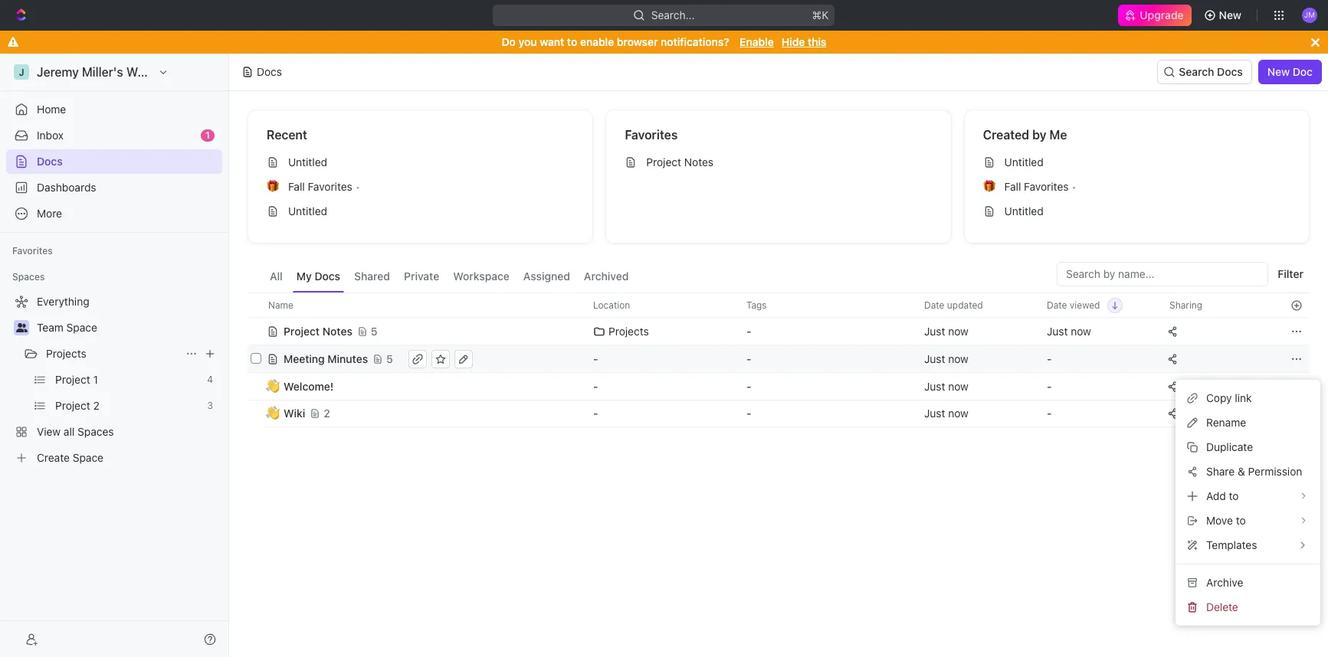 Task type: locate. For each thing, give the bounding box(es) containing it.
projects inside row
[[609, 325, 649, 338]]

row
[[248, 293, 1310, 318], [248, 316, 1310, 347], [248, 344, 1310, 375], [248, 373, 1310, 401], [248, 399, 1310, 429]]

home link
[[6, 97, 222, 122]]

2 • from the left
[[1072, 181, 1077, 193]]

5 row from the top
[[248, 399, 1310, 429]]

docs inside button
[[1218, 65, 1243, 78]]

all
[[270, 270, 283, 283]]

just for meeting minutes
[[925, 352, 946, 365]]

-
[[747, 325, 752, 338], [593, 352, 598, 365], [747, 352, 752, 365], [1047, 352, 1052, 365], [593, 380, 598, 393], [747, 380, 752, 393], [1047, 380, 1052, 393], [593, 407, 598, 420], [747, 407, 752, 420], [1047, 407, 1052, 420]]

date left "updated"
[[925, 299, 945, 311]]

browser
[[617, 35, 658, 48]]

Search by name... text field
[[1066, 263, 1260, 286]]

tree containing team space
[[6, 290, 222, 471]]

share & permission button
[[1182, 460, 1315, 485]]

to for add
[[1229, 490, 1239, 503]]

1 🎁 from the left
[[267, 181, 279, 192]]

just now
[[925, 325, 969, 338], [1047, 325, 1092, 338], [925, 352, 969, 365], [925, 380, 969, 393], [925, 407, 969, 420]]

1 horizontal spatial project notes
[[647, 156, 714, 169]]

by
[[1033, 128, 1047, 142]]

1 horizontal spatial fall
[[1005, 180, 1022, 193]]

table containing project notes
[[248, 293, 1310, 429]]

projects down location
[[609, 325, 649, 338]]

space
[[66, 321, 97, 334]]

my docs button
[[293, 262, 344, 293]]

1 horizontal spatial •
[[1072, 181, 1077, 193]]

new up search docs
[[1220, 8, 1242, 21]]

add to button
[[1182, 485, 1315, 509]]

to right move
[[1236, 514, 1246, 527]]

projects
[[609, 325, 649, 338], [46, 347, 86, 360]]

1 vertical spatial project notes
[[284, 325, 353, 338]]

move to
[[1207, 514, 1246, 527]]

🎁 for created by me
[[983, 181, 996, 192]]

duplicate
[[1207, 441, 1254, 454]]

docs right my
[[315, 270, 340, 283]]

2 vertical spatial to
[[1236, 514, 1246, 527]]

date viewed button
[[1038, 294, 1124, 317]]

0 horizontal spatial fall
[[288, 180, 305, 193]]

fall favorites •
[[288, 180, 360, 193], [1005, 180, 1077, 193]]

0 horizontal spatial 5
[[371, 325, 378, 338]]

new
[[1220, 8, 1242, 21], [1268, 65, 1290, 78]]

fall
[[288, 180, 305, 193], [1005, 180, 1022, 193]]

projects down team space
[[46, 347, 86, 360]]

0 horizontal spatial notes
[[323, 325, 353, 338]]

new doc
[[1268, 65, 1313, 78]]

just for project notes
[[925, 325, 946, 338]]

tab list
[[266, 262, 633, 293]]

me
[[1050, 128, 1068, 142]]

1 row from the top
[[248, 293, 1310, 318]]

meeting minutes
[[284, 352, 368, 365]]

1 vertical spatial 5
[[387, 352, 393, 365]]

to right the add
[[1229, 490, 1239, 503]]

2 fall favorites • from the left
[[1005, 180, 1077, 193]]

cell
[[248, 317, 265, 345], [248, 345, 265, 373], [248, 373, 265, 400], [248, 400, 265, 428], [1283, 400, 1310, 428]]

team space link
[[37, 316, 219, 340]]

docs right search
[[1218, 65, 1243, 78]]

1 • from the left
[[356, 181, 360, 193]]

copy
[[1207, 392, 1233, 405]]

3 row from the top
[[248, 344, 1310, 375]]

0 horizontal spatial project
[[284, 325, 320, 338]]

🎁 down created
[[983, 181, 996, 192]]

1 vertical spatial projects
[[46, 347, 86, 360]]

projects link
[[46, 342, 179, 366]]

new for new doc
[[1268, 65, 1290, 78]]

dashboards
[[37, 181, 96, 194]]

0 vertical spatial new
[[1220, 8, 1242, 21]]

0 horizontal spatial new
[[1220, 8, 1242, 21]]

2 🎁 from the left
[[983, 181, 996, 192]]

search
[[1179, 65, 1215, 78]]

viewed
[[1070, 299, 1101, 311]]

fall down recent
[[288, 180, 305, 193]]

row containing meeting minutes
[[248, 344, 1310, 375]]

favorites
[[625, 128, 678, 142], [308, 180, 353, 193], [1024, 180, 1069, 193], [12, 245, 53, 257]]

1 horizontal spatial 5
[[387, 352, 393, 365]]

1 fall favorites • from the left
[[288, 180, 360, 193]]

docs up recent
[[257, 65, 282, 78]]

row containing welcome!
[[248, 373, 1310, 401]]

project notes link
[[619, 150, 939, 175]]

1 horizontal spatial new
[[1268, 65, 1290, 78]]

1 horizontal spatial date
[[1047, 299, 1068, 311]]

notes
[[685, 156, 714, 169], [323, 325, 353, 338]]

archived
[[584, 270, 629, 283]]

now for meeting minutes
[[949, 352, 969, 365]]

0 vertical spatial 5
[[371, 325, 378, 338]]

my docs
[[297, 270, 340, 283]]

4 row from the top
[[248, 373, 1310, 401]]

5 down shared button
[[371, 325, 378, 338]]

column header
[[248, 293, 265, 318]]

🎁
[[267, 181, 279, 192], [983, 181, 996, 192]]

2 row from the top
[[248, 316, 1310, 347]]

all button
[[266, 262, 287, 293]]

fall favorites • down recent
[[288, 180, 360, 193]]

date inside date updated "button"
[[925, 299, 945, 311]]

fall favorites • for created by me
[[1005, 180, 1077, 193]]

spaces
[[12, 271, 45, 283]]

table
[[248, 293, 1310, 429]]

5
[[371, 325, 378, 338], [387, 352, 393, 365]]

projects inside tree
[[46, 347, 86, 360]]

1 horizontal spatial 🎁
[[983, 181, 996, 192]]

1 vertical spatial to
[[1229, 490, 1239, 503]]

fall favorites • for recent
[[288, 180, 360, 193]]

&
[[1238, 465, 1246, 478]]

name
[[268, 299, 294, 311]]

1 horizontal spatial fall favorites •
[[1005, 180, 1077, 193]]

0 vertical spatial notes
[[685, 156, 714, 169]]

0 horizontal spatial project notes
[[284, 325, 353, 338]]

1 vertical spatial project
[[284, 325, 320, 338]]

date inside date viewed 'button'
[[1047, 299, 1068, 311]]

fall for created by me
[[1005, 180, 1022, 193]]

new left doc
[[1268, 65, 1290, 78]]

new doc button
[[1259, 60, 1323, 84]]

0 vertical spatial projects
[[609, 325, 649, 338]]

0 horizontal spatial 🎁
[[267, 181, 279, 192]]

archive
[[1207, 577, 1244, 590]]

search...
[[652, 8, 695, 21]]

search docs button
[[1158, 60, 1253, 84]]

new inside button
[[1268, 65, 1290, 78]]

🎁 down recent
[[267, 181, 279, 192]]

new inside button
[[1220, 8, 1242, 21]]

2 date from the left
[[1047, 299, 1068, 311]]

docs
[[257, 65, 282, 78], [1218, 65, 1243, 78], [37, 155, 63, 168], [315, 270, 340, 283]]

docs down the inbox
[[37, 155, 63, 168]]

1 vertical spatial notes
[[323, 325, 353, 338]]

0 horizontal spatial date
[[925, 299, 945, 311]]

0 horizontal spatial projects
[[46, 347, 86, 360]]

1 horizontal spatial notes
[[685, 156, 714, 169]]

shared button
[[350, 262, 394, 293]]

fall down created
[[1005, 180, 1022, 193]]

permission
[[1249, 465, 1303, 478]]

private
[[404, 270, 440, 283]]

add to
[[1207, 490, 1239, 503]]

fall favorites • down "by"
[[1005, 180, 1077, 193]]

share
[[1207, 465, 1235, 478]]

add to button
[[1176, 485, 1321, 509]]

🎁 for recent
[[267, 181, 279, 192]]

0 horizontal spatial •
[[356, 181, 360, 193]]

row containing wiki
[[248, 399, 1310, 429]]

now
[[949, 325, 969, 338], [1071, 325, 1092, 338], [949, 352, 969, 365], [949, 380, 969, 393], [949, 407, 969, 420]]

row containing name
[[248, 293, 1310, 318]]

1 date from the left
[[925, 299, 945, 311]]

just now for meeting minutes
[[925, 352, 969, 365]]

0 horizontal spatial fall favorites •
[[288, 180, 360, 193]]

2 fall from the left
[[1005, 180, 1022, 193]]

dashboards link
[[6, 176, 222, 200]]

assigned
[[524, 270, 570, 283]]

date left viewed
[[1047, 299, 1068, 311]]

do
[[502, 35, 516, 48]]

date
[[925, 299, 945, 311], [1047, 299, 1068, 311]]

1 fall from the left
[[288, 180, 305, 193]]

add
[[1207, 490, 1227, 503]]

docs inside button
[[315, 270, 340, 283]]

to for move
[[1236, 514, 1246, 527]]

sharing
[[1170, 299, 1203, 311]]

cell for wiki
[[248, 400, 265, 428]]

1 horizontal spatial projects
[[609, 325, 649, 338]]

0 vertical spatial project
[[647, 156, 682, 169]]

notifications?
[[661, 35, 730, 48]]

just for wiki
[[925, 407, 946, 420]]

5 up welcome! button on the bottom left
[[387, 352, 393, 365]]

to right want
[[567, 35, 578, 48]]

you
[[519, 35, 537, 48]]

created
[[983, 128, 1030, 142]]

tree
[[6, 290, 222, 471]]

untitled link
[[261, 150, 581, 175], [977, 150, 1297, 175], [261, 199, 581, 224], [977, 199, 1297, 224]]

1 vertical spatial new
[[1268, 65, 1290, 78]]



Task type: vqa. For each thing, say whether or not it's contained in the screenshot.
5 for Meeting Minutes
yes



Task type: describe. For each thing, give the bounding box(es) containing it.
meeting
[[284, 352, 325, 365]]

location
[[593, 299, 631, 311]]

archive button
[[1182, 571, 1315, 596]]

1 horizontal spatial project
[[647, 156, 682, 169]]

new button
[[1198, 3, 1251, 28]]

project inside row
[[284, 325, 320, 338]]

now for wiki
[[949, 407, 969, 420]]

0 vertical spatial project notes
[[647, 156, 714, 169]]

now for project notes
[[949, 325, 969, 338]]

doc
[[1293, 65, 1313, 78]]

minutes
[[328, 352, 368, 365]]

templates
[[1207, 539, 1258, 552]]

workspace
[[453, 270, 510, 283]]

2
[[324, 407, 330, 420]]

enable
[[740, 35, 774, 48]]

• for created by me
[[1072, 181, 1077, 193]]

home
[[37, 103, 66, 116]]

want
[[540, 35, 565, 48]]

row containing project notes
[[248, 316, 1310, 347]]

project notes inside row
[[284, 325, 353, 338]]

cell for meeting minutes
[[248, 345, 265, 373]]

private button
[[400, 262, 443, 293]]

team
[[37, 321, 63, 334]]

updated
[[948, 299, 983, 311]]

date viewed
[[1047, 299, 1101, 311]]

archived button
[[580, 262, 633, 293]]

notes inside row
[[323, 325, 353, 338]]

shared
[[354, 270, 390, 283]]

upgrade link
[[1119, 5, 1192, 26]]

tab list containing all
[[266, 262, 633, 293]]

assigned button
[[520, 262, 574, 293]]

welcome! button
[[267, 373, 575, 401]]

favorites inside button
[[12, 245, 53, 257]]

date for date viewed
[[1047, 299, 1068, 311]]

date updated
[[925, 299, 983, 311]]

0 vertical spatial to
[[567, 35, 578, 48]]

rename button
[[1182, 411, 1315, 435]]

tree inside sidebar navigation
[[6, 290, 222, 471]]

fall for recent
[[288, 180, 305, 193]]

enable
[[580, 35, 614, 48]]

move to button
[[1182, 509, 1315, 534]]

docs link
[[6, 150, 222, 174]]

inbox
[[37, 129, 64, 142]]

workspace button
[[449, 262, 514, 293]]

upgrade
[[1140, 8, 1184, 21]]

share & permission
[[1207, 465, 1303, 478]]

just now for wiki
[[925, 407, 969, 420]]

5 for project notes
[[371, 325, 378, 338]]

date for date updated
[[925, 299, 945, 311]]

this
[[808, 35, 827, 48]]

⌘k
[[813, 8, 829, 21]]

my
[[297, 270, 312, 283]]

user group image
[[16, 324, 27, 333]]

templates button
[[1182, 534, 1315, 558]]

link
[[1235, 392, 1252, 405]]

tags
[[747, 299, 767, 311]]

team space
[[37, 321, 97, 334]]

rename
[[1207, 416, 1247, 429]]

move to button
[[1176, 509, 1321, 534]]

date updated button
[[915, 294, 993, 317]]

do you want to enable browser notifications? enable hide this
[[502, 35, 827, 48]]

search docs
[[1179, 65, 1243, 78]]

new for new
[[1220, 8, 1242, 21]]

hide
[[782, 35, 805, 48]]

docs inside sidebar navigation
[[37, 155, 63, 168]]

sidebar navigation
[[0, 54, 229, 658]]

duplicate button
[[1182, 435, 1315, 460]]

copy link button
[[1182, 386, 1315, 411]]

favorites button
[[6, 242, 59, 261]]

• for recent
[[356, 181, 360, 193]]

1
[[206, 130, 210, 141]]

delete button
[[1182, 596, 1315, 620]]

templates button
[[1176, 534, 1321, 558]]

wiki
[[284, 407, 305, 420]]

cell for project notes
[[248, 317, 265, 345]]

5 for meeting minutes
[[387, 352, 393, 365]]

copy link
[[1207, 392, 1252, 405]]

welcome!
[[284, 380, 334, 393]]

created by me
[[983, 128, 1068, 142]]

delete
[[1207, 601, 1239, 614]]

move
[[1207, 514, 1234, 527]]

just now for project notes
[[925, 325, 969, 338]]

recent
[[267, 128, 307, 142]]



